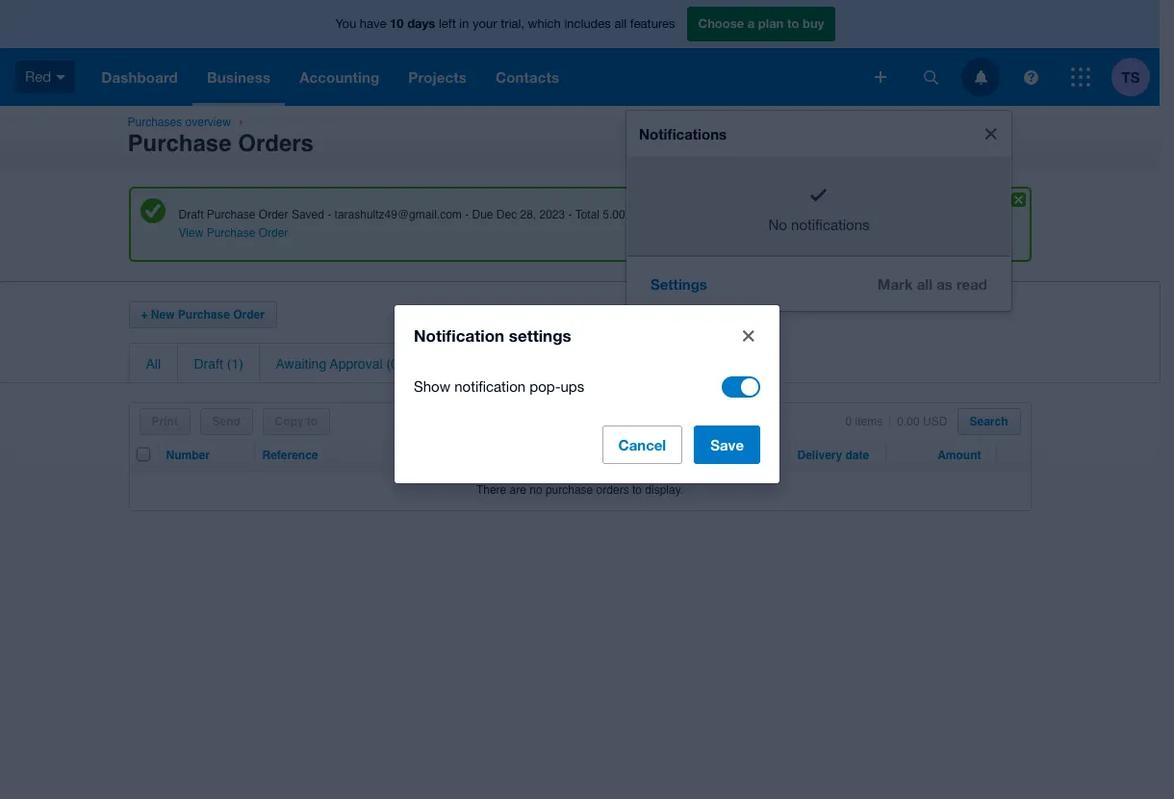 Task type: locate. For each thing, give the bounding box(es) containing it.
purchases
[[128, 116, 182, 129]]

settings
[[651, 275, 708, 292]]

search
[[970, 415, 1009, 428]]

ts
[[1122, 68, 1141, 85]]

purchase
[[128, 130, 232, 157], [207, 208, 256, 221], [207, 227, 256, 240], [178, 308, 230, 321]]

draft up view on the top
[[179, 208, 204, 221]]

items
[[856, 415, 883, 428]]

order left saved
[[259, 208, 288, 221]]

- left due
[[465, 208, 469, 221]]

-
[[328, 208, 331, 221], [465, 208, 469, 221], [569, 208, 573, 221]]

reference link
[[262, 449, 318, 462]]

all
[[615, 17, 627, 31], [917, 275, 933, 292]]

notification settings
[[414, 325, 572, 345]]

trial,
[[501, 17, 525, 31]]

no
[[530, 483, 543, 497]]

to
[[788, 16, 800, 31], [307, 415, 318, 428], [633, 483, 642, 497]]

plan
[[759, 16, 784, 31]]

2 vertical spatial order
[[233, 308, 265, 321]]

all left features
[[615, 17, 627, 31]]

0 vertical spatial order
[[259, 208, 288, 221]]

no notifications
[[769, 217, 870, 233]]

tarashultz49@gmail.com
[[335, 208, 462, 221]]

to left buy
[[788, 16, 800, 31]]

settings
[[509, 325, 572, 345]]

1 vertical spatial draft
[[194, 356, 223, 371]]

0 vertical spatial all
[[615, 17, 627, 31]]

days
[[407, 16, 436, 31]]

svg image
[[875, 71, 887, 83], [56, 75, 66, 80]]

0 horizontal spatial -
[[328, 208, 331, 221]]

1 vertical spatial to
[[307, 415, 318, 428]]

display.
[[645, 483, 684, 497]]

draft for draft (1)
[[194, 356, 223, 371]]

new
[[151, 308, 175, 321]]

notification settings banner
[[0, 0, 1175, 799]]

delivery date
[[798, 449, 870, 462]]

svg image
[[1072, 67, 1091, 87], [924, 70, 938, 84], [975, 70, 988, 84], [1024, 70, 1039, 84]]

0 items | 0.00 usd
[[846, 415, 948, 428]]

0 horizontal spatial all
[[615, 17, 627, 31]]

choose
[[699, 16, 745, 31]]

ups
[[561, 378, 585, 394]]

28,
[[520, 208, 537, 221]]

draft left (1) on the top left
[[194, 356, 223, 371]]

0 horizontal spatial svg image
[[56, 75, 66, 80]]

|
[[889, 415, 892, 428]]

draft for draft purchase order saved - tarashultz49@gmail.com - due dec 28, 2023 - total 5.00 view purchase order
[[179, 208, 204, 221]]

2 horizontal spatial to
[[788, 16, 800, 31]]

order
[[259, 208, 288, 221], [259, 227, 288, 240], [233, 308, 265, 321]]

2 vertical spatial to
[[633, 483, 642, 497]]

draft inside the draft purchase order saved - tarashultz49@gmail.com - due dec 28, 2023 - total 5.00 view purchase order
[[179, 208, 204, 221]]

5.00
[[603, 208, 626, 221]]

save button
[[695, 425, 761, 464]]

orders
[[238, 130, 314, 157]]

all left as
[[917, 275, 933, 292]]

delivery date link
[[798, 449, 870, 462]]

group
[[627, 111, 1012, 311]]

orders
[[597, 483, 629, 497]]

purchases overview link
[[128, 116, 231, 129]]

2 horizontal spatial -
[[569, 208, 573, 221]]

(0) right billed
[[587, 356, 603, 371]]

2023
[[540, 208, 565, 221]]

mark all as read button
[[863, 264, 1003, 303]]

a
[[748, 16, 755, 31]]

group containing notifications
[[627, 111, 1012, 311]]

0 vertical spatial to
[[788, 16, 800, 31]]

1 - from the left
[[328, 208, 331, 221]]

mark
[[878, 275, 913, 292]]

to right orders
[[633, 483, 642, 497]]

copy to button
[[275, 415, 318, 428]]

purchase right new
[[178, 308, 230, 321]]

order up (1) on the top left
[[233, 308, 265, 321]]

purchase right view on the top
[[207, 227, 256, 240]]

approval
[[330, 356, 383, 371]]

total
[[576, 208, 600, 221]]

draft (1)
[[194, 356, 243, 371]]

0
[[846, 415, 852, 428]]

all inside button
[[917, 275, 933, 292]]

1 horizontal spatial -
[[465, 208, 469, 221]]

red
[[25, 68, 51, 85]]

number
[[166, 449, 210, 462]]

order right view on the top
[[259, 227, 288, 240]]

date raised link
[[702, 449, 764, 462]]

group inside "notification settings" banner
[[627, 111, 1012, 311]]

billed (0)
[[546, 356, 603, 371]]

0 horizontal spatial (0)
[[387, 356, 403, 371]]

print button
[[152, 415, 178, 428]]

in
[[460, 17, 469, 31]]

overview
[[185, 116, 231, 129]]

no
[[769, 217, 788, 233]]

notifications
[[639, 125, 727, 143]]

- left "total"
[[569, 208, 573, 221]]

svg image inside red popup button
[[56, 75, 66, 80]]

1 horizontal spatial to
[[633, 483, 642, 497]]

1 horizontal spatial (0)
[[587, 356, 603, 371]]

1 vertical spatial all
[[917, 275, 933, 292]]

which
[[528, 17, 561, 31]]

- right saved
[[328, 208, 331, 221]]

copy
[[275, 415, 304, 428]]

show notification pop-ups
[[414, 378, 585, 394]]

(0)
[[387, 356, 403, 371], [587, 356, 603, 371]]

1 horizontal spatial all
[[917, 275, 933, 292]]

notification
[[455, 378, 526, 394]]

due
[[472, 208, 494, 221]]

mark all as read
[[878, 275, 988, 292]]

notifications
[[792, 217, 870, 233]]

purchase orders
[[128, 130, 314, 157]]

print
[[152, 415, 178, 428]]

read
[[957, 275, 988, 292]]

to right copy
[[307, 415, 318, 428]]

0 vertical spatial draft
[[179, 208, 204, 221]]

(0) right approval
[[387, 356, 403, 371]]

all button
[[146, 356, 161, 371]]



Task type: vqa. For each thing, say whether or not it's contained in the screenshot.
plan
yes



Task type: describe. For each thing, give the bounding box(es) containing it.
dec
[[497, 208, 517, 221]]

there
[[477, 483, 507, 497]]

1 horizontal spatial svg image
[[875, 71, 887, 83]]

purchase up 'view purchase order' link
[[207, 208, 256, 221]]

10
[[390, 16, 404, 31]]

amount link
[[938, 449, 982, 462]]

ts button
[[1112, 48, 1160, 106]]

draft (1) button
[[194, 356, 243, 371]]

purchases overview
[[128, 116, 231, 129]]

copy to
[[275, 415, 318, 428]]

includes
[[565, 17, 611, 31]]

your
[[473, 17, 497, 31]]

reference
[[262, 449, 318, 462]]

choose a plan to buy
[[699, 16, 825, 31]]

(1)
[[227, 356, 243, 371]]

date
[[846, 449, 870, 462]]

to inside "notification settings" banner
[[788, 16, 800, 31]]

draft purchase order saved - tarashultz49@gmail.com - due dec 28, 2023 - total 5.00 view purchase order
[[179, 208, 626, 240]]

show
[[414, 378, 451, 394]]

+ new purchase order button
[[141, 308, 265, 321]]

purchase
[[546, 483, 593, 497]]

as
[[937, 275, 953, 292]]

cancel
[[619, 436, 667, 453]]

raised
[[730, 449, 764, 462]]

pop-
[[530, 378, 561, 394]]

date
[[702, 449, 727, 462]]

awaiting approval (0) button
[[276, 356, 403, 371]]

notification settings dialog
[[395, 305, 780, 483]]

all
[[146, 356, 161, 371]]

red button
[[0, 48, 87, 106]]

features
[[631, 17, 676, 31]]

are
[[510, 483, 527, 497]]

you
[[336, 17, 356, 31]]

have
[[360, 17, 387, 31]]

save
[[711, 436, 744, 453]]

saved
[[292, 208, 324, 221]]

2 - from the left
[[465, 208, 469, 221]]

send
[[212, 415, 241, 428]]

cancel button
[[602, 425, 683, 464]]

you have 10 days left in your trial, which includes all features
[[336, 16, 676, 31]]

notification
[[414, 325, 505, 345]]

send button
[[212, 415, 241, 428]]

1 (0) from the left
[[387, 356, 403, 371]]

2 (0) from the left
[[587, 356, 603, 371]]

all inside you have 10 days left in your trial, which includes all features
[[615, 17, 627, 31]]

settings button
[[636, 264, 723, 303]]

billed
[[546, 356, 583, 371]]

awaiting approval (0)
[[276, 356, 403, 371]]

buy
[[803, 16, 825, 31]]

search button
[[970, 415, 1009, 428]]

+ new purchase order
[[141, 308, 265, 321]]

3 - from the left
[[569, 208, 573, 221]]

1 vertical spatial order
[[259, 227, 288, 240]]

number link
[[166, 449, 210, 462]]

0.00
[[898, 415, 920, 428]]

usd
[[923, 415, 948, 428]]

0 horizontal spatial to
[[307, 415, 318, 428]]

delivery
[[798, 449, 843, 462]]

billed (0) button
[[546, 356, 603, 371]]

view
[[179, 227, 203, 240]]

left
[[439, 17, 456, 31]]

there are no purchase orders to display.
[[477, 483, 684, 497]]

date raised
[[702, 449, 764, 462]]

awaiting
[[276, 356, 327, 371]]

view purchase order link
[[179, 227, 288, 240]]

purchase down purchases overview
[[128, 130, 232, 157]]



